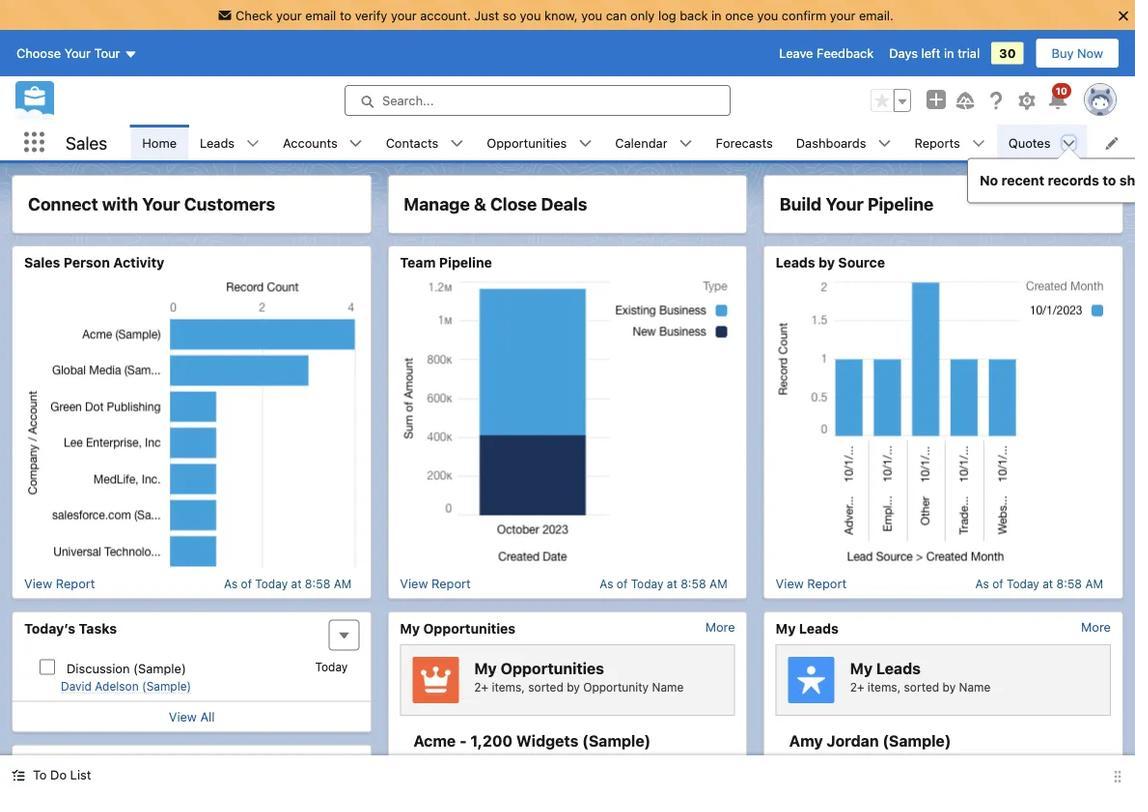Task type: vqa. For each thing, say whether or not it's contained in the screenshot.
Exec VP
no



Task type: describe. For each thing, give the bounding box(es) containing it.
as for deals
[[600, 577, 614, 590]]

no recent records to sh
[[980, 172, 1136, 188]]

10
[[1057, 85, 1068, 96]]

2+ for &
[[475, 680, 489, 694]]

leads inside list item
[[200, 135, 235, 150]]

check
[[236, 8, 273, 22]]

more for manage & close deals
[[706, 620, 736, 634]]

to for sh
[[1103, 172, 1117, 188]]

check your email to verify your account. just so you know, you can only log back in once you confirm your email.
[[236, 8, 894, 22]]

team
[[400, 255, 436, 270]]

8:​58 for deals
[[681, 577, 707, 590]]

do
[[50, 767, 67, 782]]

accounts
[[283, 135, 338, 150]]

of for deals
[[617, 577, 628, 590]]

today for connect with your customers
[[255, 577, 288, 590]]

2+ for your
[[851, 680, 865, 694]]

1,200
[[471, 732, 513, 750]]

text default image inside no recent records to sh list item
[[1063, 137, 1077, 150]]

buy now
[[1052, 46, 1104, 60]]

sorted for pipeline
[[905, 680, 940, 694]]

name inside my opportunities 2+ items, sorted by opportunity name
[[652, 680, 684, 694]]

contacts
[[386, 135, 439, 150]]

leads by source
[[776, 255, 886, 270]]

search... button
[[345, 85, 731, 116]]

days left in trial
[[890, 46, 981, 60]]

text default image for opportunities
[[579, 137, 592, 150]]

calendar list item
[[604, 125, 705, 160]]

today's
[[24, 620, 76, 636]]

to for verify
[[340, 8, 352, 22]]

no recent records to sh link
[[969, 163, 1136, 199]]

opportunities link
[[476, 125, 579, 160]]

back
[[680, 8, 708, 22]]

only
[[631, 8, 655, 22]]

dashboards
[[797, 135, 867, 150]]

dashboards list item
[[785, 125, 904, 160]]

account
[[414, 755, 462, 770]]

(sample) up david adelson (sample) link
[[133, 661, 186, 675]]

my opportunities link
[[400, 620, 516, 637]]

2 your from the left
[[391, 8, 417, 22]]

10 button
[[1047, 83, 1072, 112]]

calendar link
[[604, 125, 680, 160]]

3 as of today at 8:​58 am from the left
[[976, 577, 1104, 590]]

david
[[61, 680, 92, 693]]

person
[[64, 255, 110, 270]]

trial
[[958, 46, 981, 60]]

no
[[980, 172, 999, 188]]

tour
[[94, 46, 120, 60]]

view for build your pipeline
[[776, 576, 804, 591]]

so
[[503, 8, 517, 22]]

sales person activity
[[24, 255, 165, 270]]

now
[[1078, 46, 1104, 60]]

days
[[890, 46, 919, 60]]

text default image for dashboards
[[879, 137, 892, 150]]

0 horizontal spatial pipeline
[[439, 255, 493, 270]]

more link for manage & close deals
[[706, 620, 736, 634]]

by for build your pipeline
[[943, 680, 956, 694]]

connect with your customers
[[28, 194, 275, 214]]

opportunity
[[584, 680, 649, 694]]

list
[[70, 767, 91, 782]]

no recent records to sh list item
[[968, 125, 1136, 203]]

your for choose
[[64, 46, 91, 60]]

leave feedback link
[[780, 46, 874, 60]]

opportunities list item
[[476, 125, 604, 160]]

by for manage & close deals
[[567, 680, 580, 694]]

today for build your pipeline
[[1007, 577, 1040, 590]]

adelson
[[95, 680, 139, 693]]

reports link
[[904, 125, 972, 160]]

view report for deals
[[400, 576, 471, 591]]

as of today at 8:​58 am for customers
[[224, 577, 352, 590]]

accounts link
[[272, 125, 349, 160]]

manage
[[404, 194, 470, 214]]

email.
[[860, 8, 894, 22]]

with
[[102, 194, 138, 214]]

reports
[[915, 135, 961, 150]]

discussion
[[67, 661, 130, 675]]

today's tasks
[[24, 620, 117, 636]]

text default image for reports
[[972, 137, 986, 150]]

view left all
[[169, 709, 197, 724]]

email
[[306, 8, 337, 22]]

records
[[1049, 172, 1100, 188]]

sorted for close
[[529, 680, 564, 694]]

team pipeline
[[400, 255, 493, 270]]

3 at from the left
[[1043, 577, 1054, 590]]

more for build your pipeline
[[1082, 620, 1112, 634]]

david adelson (sample) link
[[61, 680, 191, 694]]

to do list
[[33, 767, 91, 782]]

forecasts
[[716, 135, 774, 150]]

left
[[922, 46, 941, 60]]

your for build
[[826, 194, 864, 214]]

my leads link
[[776, 620, 839, 637]]

dashboards link
[[785, 125, 879, 160]]

sh
[[1120, 172, 1136, 188]]

feedback
[[817, 46, 874, 60]]

my for my opportunities
[[400, 620, 420, 636]]

8:​58 for customers
[[305, 577, 331, 590]]

3 am from the left
[[1086, 577, 1104, 590]]

1 horizontal spatial by
[[819, 255, 835, 270]]

events
[[80, 753, 124, 769]]

once
[[726, 8, 754, 22]]

opportunities inside 'list item'
[[487, 135, 567, 150]]

connect
[[28, 194, 98, 214]]

source
[[839, 255, 886, 270]]

am for customers
[[334, 577, 352, 590]]

3 you from the left
[[758, 8, 779, 22]]

choose
[[16, 46, 61, 60]]

choose your tour button
[[15, 38, 139, 69]]

sales for sales
[[66, 132, 107, 153]]

today's events
[[24, 753, 124, 769]]

manage & close deals
[[404, 194, 588, 214]]

choose your tour
[[16, 46, 120, 60]]

1 horizontal spatial your
[[142, 194, 180, 214]]

leave feedback
[[780, 46, 874, 60]]

view all link
[[169, 709, 215, 724]]

0 horizontal spatial in
[[712, 8, 722, 22]]

reports list item
[[904, 125, 998, 160]]

close
[[491, 194, 537, 214]]

leave
[[780, 46, 814, 60]]

name inside the my leads 2+ items, sorted by name
[[960, 680, 991, 694]]

as for customers
[[224, 577, 238, 590]]

my opportunities 2+ items, sorted by opportunity name
[[475, 659, 684, 694]]

discussion (sample) link
[[67, 661, 186, 675]]

text default image for contacts
[[450, 137, 464, 150]]

view report link for deals
[[400, 576, 471, 591]]

acme - 1,200 widgets (sample) account name: acme (sample)
[[414, 732, 651, 770]]

my leads
[[776, 620, 839, 636]]

3 view report from the left
[[776, 576, 847, 591]]

buy
[[1052, 46, 1075, 60]]



Task type: locate. For each thing, give the bounding box(es) containing it.
home
[[142, 135, 177, 150]]

contacts list item
[[374, 125, 476, 160]]

0 horizontal spatial items,
[[492, 680, 525, 694]]

leads link
[[188, 125, 246, 160]]

text default image up records
[[1063, 137, 1077, 150]]

view report up the my opportunities
[[400, 576, 471, 591]]

2 8:​58 from the left
[[681, 577, 707, 590]]

today
[[255, 577, 288, 590], [631, 577, 664, 590], [1007, 577, 1040, 590], [315, 660, 348, 674]]

2 horizontal spatial as
[[976, 577, 990, 590]]

0 vertical spatial acme
[[414, 732, 456, 750]]

view all
[[169, 709, 215, 724]]

2 of from the left
[[617, 577, 628, 590]]

all
[[200, 709, 215, 724]]

my for my opportunities 2+ items, sorted by opportunity name
[[475, 659, 497, 677]]

0 horizontal spatial you
[[520, 8, 541, 22]]

build
[[780, 194, 822, 214]]

view for connect with your customers
[[24, 576, 52, 591]]

as of today at 8:​58 am for deals
[[600, 577, 728, 590]]

text default image left "reports" link
[[879, 137, 892, 150]]

1 horizontal spatial of
[[617, 577, 628, 590]]

1 as of today at 8:​58 am from the left
[[224, 577, 352, 590]]

0 vertical spatial to
[[340, 8, 352, 22]]

more
[[706, 620, 736, 634], [1082, 620, 1112, 634]]

1 horizontal spatial report
[[432, 576, 471, 591]]

2 at from the left
[[667, 577, 678, 590]]

1 vertical spatial sales
[[24, 255, 60, 270]]

show more my leads records element
[[1082, 620, 1112, 634]]

sorted inside my opportunities 2+ items, sorted by opportunity name
[[529, 680, 564, 694]]

quotes
[[1009, 135, 1051, 150]]

more link for build your pipeline
[[1082, 620, 1112, 634]]

1 am from the left
[[334, 577, 352, 590]]

amy jordan (sample)
[[790, 732, 952, 750]]

0 vertical spatial in
[[712, 8, 722, 22]]

confirm
[[782, 8, 827, 22]]

2 horizontal spatial at
[[1043, 577, 1054, 590]]

2+ inside my opportunities 2+ items, sorted by opportunity name
[[475, 680, 489, 694]]

of for customers
[[241, 577, 252, 590]]

my inside 'link'
[[400, 620, 420, 636]]

view report link for customers
[[24, 576, 95, 591]]

3 text default image from the left
[[972, 137, 986, 150]]

name up amy jordan (sample) link
[[960, 680, 991, 694]]

3 of from the left
[[993, 577, 1004, 590]]

2 horizontal spatial view report
[[776, 576, 847, 591]]

0 vertical spatial pipeline
[[868, 194, 934, 214]]

1 of from the left
[[241, 577, 252, 590]]

text default image right accounts
[[349, 137, 363, 150]]

2 as from the left
[[600, 577, 614, 590]]

opportunities inside my opportunities 2+ items, sorted by opportunity name
[[501, 659, 605, 677]]

1 at from the left
[[291, 577, 302, 590]]

text default image right contacts
[[450, 137, 464, 150]]

view report link
[[24, 576, 95, 591], [400, 576, 471, 591], [776, 576, 847, 591]]

you right 'so'
[[520, 8, 541, 22]]

pipeline right the team
[[439, 255, 493, 270]]

to
[[33, 767, 47, 782]]

by up amy jordan (sample) link
[[943, 680, 956, 694]]

today for manage & close deals
[[631, 577, 664, 590]]

contacts link
[[374, 125, 450, 160]]

1 view report from the left
[[24, 576, 95, 591]]

1 vertical spatial in
[[945, 46, 955, 60]]

your
[[276, 8, 302, 22], [391, 8, 417, 22], [830, 8, 856, 22]]

0 horizontal spatial view report link
[[24, 576, 95, 591]]

2 you from the left
[[582, 8, 603, 22]]

2 horizontal spatial view report link
[[776, 576, 847, 591]]

forecasts link
[[705, 125, 785, 160]]

2 more from the left
[[1082, 620, 1112, 634]]

(sample) up view all
[[142, 680, 191, 693]]

in right left
[[945, 46, 955, 60]]

2 horizontal spatial am
[[1086, 577, 1104, 590]]

3 view report link from the left
[[776, 576, 847, 591]]

1 horizontal spatial view report link
[[400, 576, 471, 591]]

(sample) down opportunity
[[583, 732, 651, 750]]

text default image right calendar
[[680, 137, 693, 150]]

0 horizontal spatial acme
[[414, 732, 456, 750]]

1 text default image from the left
[[246, 137, 260, 150]]

widgets
[[517, 732, 579, 750]]

1 8:​58 from the left
[[305, 577, 331, 590]]

1 2+ from the left
[[475, 680, 489, 694]]

my inside my opportunities 2+ items, sorted by opportunity name
[[475, 659, 497, 677]]

2 view report from the left
[[400, 576, 471, 591]]

1 horizontal spatial sorted
[[905, 680, 940, 694]]

0 horizontal spatial as
[[224, 577, 238, 590]]

at for deals
[[667, 577, 678, 590]]

1 vertical spatial acme
[[506, 755, 539, 770]]

buy now button
[[1036, 38, 1121, 69]]

sorted inside the my leads 2+ items, sorted by name
[[905, 680, 940, 694]]

3 report from the left
[[808, 576, 847, 591]]

my inside the my leads 2+ items, sorted by name
[[851, 659, 873, 677]]

1 horizontal spatial am
[[710, 577, 728, 590]]

amy jordan (sample) link
[[790, 729, 1098, 794]]

view for manage & close deals
[[400, 576, 428, 591]]

2 horizontal spatial report
[[808, 576, 847, 591]]

sales for sales person activity
[[24, 255, 60, 270]]

1 more from the left
[[706, 620, 736, 634]]

view report for customers
[[24, 576, 95, 591]]

verify
[[355, 8, 388, 22]]

1 report from the left
[[56, 576, 95, 591]]

your right the with
[[142, 194, 180, 214]]

text default image inside the to do list button
[[12, 768, 25, 782]]

by left source
[[819, 255, 835, 270]]

text default image inside calendar list item
[[680, 137, 693, 150]]

1 horizontal spatial 8:​58
[[681, 577, 707, 590]]

to right email
[[340, 8, 352, 22]]

pipeline up source
[[868, 194, 934, 214]]

2 horizontal spatial your
[[830, 8, 856, 22]]

my leads 2+ items, sorted by name
[[851, 659, 991, 694]]

2 view report link from the left
[[400, 576, 471, 591]]

0 horizontal spatial at
[[291, 577, 302, 590]]

4 text default image from the left
[[1063, 137, 1077, 150]]

view up today's
[[24, 576, 52, 591]]

log
[[659, 8, 677, 22]]

text default image left accounts "link"
[[246, 137, 260, 150]]

1 sorted from the left
[[529, 680, 564, 694]]

activity
[[113, 255, 165, 270]]

show more my opportunities records element
[[706, 620, 736, 634]]

text default image up no
[[972, 137, 986, 150]]

quotes link
[[998, 125, 1063, 160]]

report up my leads link
[[808, 576, 847, 591]]

items, up amy jordan (sample)
[[868, 680, 901, 694]]

report for customers
[[56, 576, 95, 591]]

view report
[[24, 576, 95, 591], [400, 576, 471, 591], [776, 576, 847, 591]]

0 horizontal spatial am
[[334, 577, 352, 590]]

text default image inside reports list item
[[972, 137, 986, 150]]

30
[[1000, 46, 1017, 60]]

view up the my opportunities
[[400, 576, 428, 591]]

items,
[[492, 680, 525, 694], [868, 680, 901, 694]]

group
[[871, 89, 912, 112]]

1 vertical spatial pipeline
[[439, 255, 493, 270]]

view report up my leads link
[[776, 576, 847, 591]]

1 horizontal spatial in
[[945, 46, 955, 60]]

text default image for accounts
[[349, 137, 363, 150]]

pipeline
[[868, 194, 934, 214], [439, 255, 493, 270]]

name right opportunity
[[652, 680, 684, 694]]

0 horizontal spatial as of today at 8:​58 am
[[224, 577, 352, 590]]

your left "tour"
[[64, 46, 91, 60]]

at
[[291, 577, 302, 590], [667, 577, 678, 590], [1043, 577, 1054, 590]]

text default image inside opportunities 'list item'
[[579, 137, 592, 150]]

0 vertical spatial sales
[[66, 132, 107, 153]]

more link
[[706, 620, 736, 634], [1082, 620, 1112, 634]]

today's
[[24, 753, 76, 769]]

text default image inside accounts list item
[[349, 137, 363, 150]]

just
[[475, 8, 500, 22]]

1 horizontal spatial as
[[600, 577, 614, 590]]

your inside popup button
[[64, 46, 91, 60]]

1 horizontal spatial view report
[[400, 576, 471, 591]]

2 report from the left
[[432, 576, 471, 591]]

-
[[460, 732, 467, 750]]

no recent records to sh list
[[131, 125, 1136, 203]]

0 horizontal spatial of
[[241, 577, 252, 590]]

leads inside the my leads 2+ items, sorted by name
[[877, 659, 922, 677]]

0 horizontal spatial 8:​58
[[305, 577, 331, 590]]

1 you from the left
[[520, 8, 541, 22]]

3 8:​58 from the left
[[1057, 577, 1083, 590]]

sales up connect
[[66, 132, 107, 153]]

1 view report link from the left
[[24, 576, 95, 591]]

1 horizontal spatial your
[[391, 8, 417, 22]]

1 horizontal spatial items,
[[868, 680, 901, 694]]

1 as from the left
[[224, 577, 238, 590]]

your left email.
[[830, 8, 856, 22]]

0 horizontal spatial sales
[[24, 255, 60, 270]]

home link
[[131, 125, 188, 160]]

your right verify
[[391, 8, 417, 22]]

view report up today's
[[24, 576, 95, 591]]

0 vertical spatial opportunities
[[487, 135, 567, 150]]

my for my leads
[[776, 620, 796, 636]]

opportunities for my opportunities 2+ items, sorted by opportunity name
[[501, 659, 605, 677]]

your left email
[[276, 8, 302, 22]]

view report link up my leads link
[[776, 576, 847, 591]]

sorted up widgets
[[529, 680, 564, 694]]

0 horizontal spatial by
[[567, 680, 580, 694]]

text default image left calendar
[[579, 137, 592, 150]]

text default image inside contacts list item
[[450, 137, 464, 150]]

acme up account
[[414, 732, 456, 750]]

opportunities inside 'link'
[[424, 620, 516, 636]]

text default image for leads
[[246, 137, 260, 150]]

acme down widgets
[[506, 755, 539, 770]]

2 as of today at 8:​58 am from the left
[[600, 577, 728, 590]]

1 your from the left
[[276, 8, 302, 22]]

items, up 1,200
[[492, 680, 525, 694]]

name:
[[465, 755, 503, 770]]

view up my leads
[[776, 576, 804, 591]]

text default image inside leads list item
[[246, 137, 260, 150]]

2+ inside the my leads 2+ items, sorted by name
[[851, 680, 865, 694]]

(sample) right jordan
[[883, 732, 952, 750]]

1 name from the left
[[652, 680, 684, 694]]

&
[[474, 194, 487, 214]]

2 horizontal spatial your
[[826, 194, 864, 214]]

amy
[[790, 732, 824, 750]]

1 horizontal spatial at
[[667, 577, 678, 590]]

opportunities
[[487, 135, 567, 150], [424, 620, 516, 636], [501, 659, 605, 677]]

by inside the my leads 2+ items, sorted by name
[[943, 680, 956, 694]]

am for deals
[[710, 577, 728, 590]]

at for customers
[[291, 577, 302, 590]]

0 horizontal spatial your
[[276, 8, 302, 22]]

view report link up today's
[[24, 576, 95, 591]]

you right once
[[758, 8, 779, 22]]

2+ up 1,200
[[475, 680, 489, 694]]

in
[[712, 8, 722, 22], [945, 46, 955, 60]]

items, inside my opportunities 2+ items, sorted by opportunity name
[[492, 680, 525, 694]]

to inside list item
[[1103, 172, 1117, 188]]

1 horizontal spatial acme
[[506, 755, 539, 770]]

by inside my opportunities 2+ items, sorted by opportunity name
[[567, 680, 580, 694]]

3 your from the left
[[830, 8, 856, 22]]

sales left person
[[24, 255, 60, 270]]

1 vertical spatial to
[[1103, 172, 1117, 188]]

know,
[[545, 8, 578, 22]]

opportunities for my opportunities
[[424, 620, 516, 636]]

1 horizontal spatial name
[[960, 680, 991, 694]]

deals
[[541, 194, 588, 214]]

0 horizontal spatial more
[[706, 620, 736, 634]]

text default image inside dashboards "list item"
[[879, 137, 892, 150]]

as of today at 8:​58 am
[[224, 577, 352, 590], [600, 577, 728, 590], [976, 577, 1104, 590]]

you
[[520, 8, 541, 22], [582, 8, 603, 22], [758, 8, 779, 22]]

1 horizontal spatial sales
[[66, 132, 107, 153]]

by left opportunity
[[567, 680, 580, 694]]

2 vertical spatial opportunities
[[501, 659, 605, 677]]

report for deals
[[432, 576, 471, 591]]

text default image for calendar
[[680, 137, 693, 150]]

1 items, from the left
[[492, 680, 525, 694]]

2+ up jordan
[[851, 680, 865, 694]]

1 horizontal spatial more link
[[1082, 620, 1112, 634]]

2 sorted from the left
[[905, 680, 940, 694]]

can
[[606, 8, 627, 22]]

1 vertical spatial opportunities
[[424, 620, 516, 636]]

report up today's tasks
[[56, 576, 95, 591]]

2 name from the left
[[960, 680, 991, 694]]

items, for pipeline
[[868, 680, 901, 694]]

accounts list item
[[272, 125, 374, 160]]

0 horizontal spatial to
[[340, 8, 352, 22]]

leads
[[200, 135, 235, 150], [776, 255, 816, 270], [800, 620, 839, 636], [877, 659, 922, 677]]

text default image
[[246, 137, 260, 150], [680, 137, 693, 150], [972, 137, 986, 150], [1063, 137, 1077, 150]]

0 horizontal spatial your
[[64, 46, 91, 60]]

1 horizontal spatial you
[[582, 8, 603, 22]]

your right "build"
[[826, 194, 864, 214]]

view report link up the my opportunities
[[400, 576, 471, 591]]

2 horizontal spatial as of today at 8:​58 am
[[976, 577, 1104, 590]]

0 horizontal spatial 2+
[[475, 680, 489, 694]]

2 am from the left
[[710, 577, 728, 590]]

am
[[334, 577, 352, 590], [710, 577, 728, 590], [1086, 577, 1104, 590]]

0 horizontal spatial report
[[56, 576, 95, 591]]

2 2+ from the left
[[851, 680, 865, 694]]

calendar
[[616, 135, 668, 150]]

2 horizontal spatial by
[[943, 680, 956, 694]]

2 items, from the left
[[868, 680, 901, 694]]

text default image
[[349, 137, 363, 150], [450, 137, 464, 150], [579, 137, 592, 150], [879, 137, 892, 150], [12, 768, 25, 782]]

1 horizontal spatial as of today at 8:​58 am
[[600, 577, 728, 590]]

to do list button
[[0, 755, 103, 794]]

(sample)
[[133, 661, 186, 675], [142, 680, 191, 693], [583, 732, 651, 750], [883, 732, 952, 750], [543, 755, 596, 770]]

3 as from the left
[[976, 577, 990, 590]]

2 text default image from the left
[[680, 137, 693, 150]]

0 horizontal spatial sorted
[[529, 680, 564, 694]]

to left sh
[[1103, 172, 1117, 188]]

report up the my opportunities
[[432, 576, 471, 591]]

1 horizontal spatial more
[[1082, 620, 1112, 634]]

items, inside the my leads 2+ items, sorted by name
[[868, 680, 901, 694]]

acme
[[414, 732, 456, 750], [506, 755, 539, 770]]

2 horizontal spatial of
[[993, 577, 1004, 590]]

you left can
[[582, 8, 603, 22]]

1 horizontal spatial pipeline
[[868, 194, 934, 214]]

0 horizontal spatial view report
[[24, 576, 95, 591]]

my for my leads 2+ items, sorted by name
[[851, 659, 873, 677]]

1 more link from the left
[[706, 620, 736, 634]]

to
[[340, 8, 352, 22], [1103, 172, 1117, 188]]

report
[[56, 576, 95, 591], [432, 576, 471, 591], [808, 576, 847, 591]]

0 horizontal spatial more link
[[706, 620, 736, 634]]

leads list item
[[188, 125, 272, 160]]

items, for close
[[492, 680, 525, 694]]

account.
[[420, 8, 471, 22]]

2 horizontal spatial you
[[758, 8, 779, 22]]

0 horizontal spatial name
[[652, 680, 684, 694]]

1 horizontal spatial 2+
[[851, 680, 865, 694]]

2 more link from the left
[[1082, 620, 1112, 634]]

my opportunities
[[400, 620, 516, 636]]

sorted up amy jordan (sample)
[[905, 680, 940, 694]]

name
[[652, 680, 684, 694], [960, 680, 991, 694]]

tasks
[[79, 620, 117, 636]]

sales
[[66, 132, 107, 153], [24, 255, 60, 270]]

1 horizontal spatial to
[[1103, 172, 1117, 188]]

in right back
[[712, 8, 722, 22]]

text default image left to
[[12, 768, 25, 782]]

view
[[24, 576, 52, 591], [400, 576, 428, 591], [776, 576, 804, 591], [169, 709, 197, 724]]

discussion (sample) david adelson (sample)
[[61, 661, 191, 693]]

2 horizontal spatial 8:​58
[[1057, 577, 1083, 590]]

(sample) down widgets
[[543, 755, 596, 770]]



